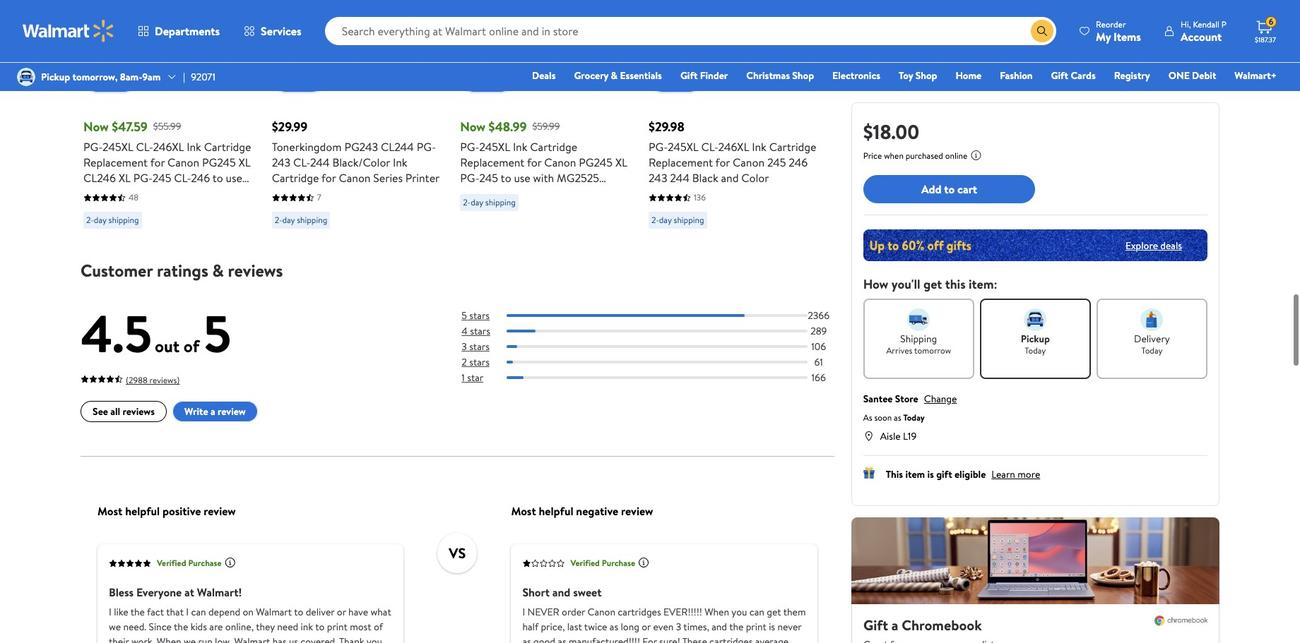 Task type: vqa. For each thing, say whether or not it's contained in the screenshot.
Contain
no



Task type: describe. For each thing, give the bounding box(es) containing it.
now for $47.59
[[83, 118, 109, 136]]

0 vertical spatial is
[[927, 468, 934, 482]]

bless everyone at walmart! i like the fact that i can depend on walmart to deliver or have what we need. since the kids are online, they need ink to print most of their work. when we run low, walmart has us covered. thank y
[[109, 585, 391, 644]]

grocery & essentials
[[574, 69, 662, 83]]

essentials
[[620, 69, 662, 83]]

today for pickup
[[1025, 345, 1046, 357]]

this
[[886, 468, 903, 482]]

|
[[183, 70, 185, 84]]

verified purchase information image for short and sweet
[[638, 558, 649, 569]]

sweet
[[573, 585, 602, 601]]

day for pg-
[[659, 214, 672, 226]]

mg3020 inside now $48.99 $59.99 pg-245xl ink cartridge replacement for canon pg245 xl pg-245 to use with mg2525 mg3020 tr4520 4522 (2 black) 2-day shipping
[[460, 186, 504, 202]]

pickup today
[[1021, 332, 1050, 357]]

up to sixty percent off deals. shop now. image
[[863, 230, 1208, 261]]

245xl inside "$29.98 pg-245xl cl-246xl ink cartridge replacement for canon 245 246 243 244 black and color"
[[668, 140, 699, 155]]

$29.98 pg-245xl cl-246xl ink cartridge replacement for canon 245 246 243 244 black and color
[[649, 118, 816, 186]]

245xl for $48.99
[[479, 140, 510, 155]]

are
[[209, 620, 223, 635]]

1 horizontal spatial the
[[174, 620, 188, 635]]

change
[[924, 392, 957, 406]]

1 vertical spatial 1
[[462, 372, 465, 386]]

soon
[[874, 412, 892, 424]]

finder
[[700, 69, 728, 83]]

add button for now
[[83, 64, 137, 92]]

2- inside now $48.99 $59.99 pg-245xl ink cartridge replacement for canon pg245 xl pg-245 to use with mg2525 mg3020 tr4520 4522 (2 black) 2-day shipping
[[463, 197, 471, 209]]

write a review link
[[172, 402, 258, 423]]

walmart+
[[1235, 69, 1277, 83]]

0 vertical spatial we
[[109, 620, 121, 635]]

day for $47.59
[[94, 214, 106, 226]]

add inside button
[[921, 181, 941, 197]]

covered.
[[301, 635, 337, 644]]

departments button
[[126, 14, 232, 48]]

work.
[[131, 635, 154, 644]]

| 92071
[[183, 70, 215, 84]]

1 vertical spatial walmart
[[234, 635, 270, 644]]

review for most helpful negative review
[[621, 504, 653, 519]]

stars for 3 stars
[[469, 340, 490, 354]]

3 inside the short and sweet i never order canon cartridges ever!!!!!   when you can get them half price, last twice as long or even 3 times, and the print is never as good as manufactured!!!!  for sure!  these cartridges avera
[[676, 620, 681, 635]]

progress bar for 166
[[507, 377, 807, 380]]

92071
[[191, 70, 215, 84]]

2 vertical spatial and
[[712, 620, 727, 635]]

black/color
[[332, 155, 390, 171]]

xl inside now $48.99 $59.99 pg-245xl ink cartridge replacement for canon pg245 xl pg-245 to use with mg2525 mg3020 tr4520 4522 (2 black) 2-day shipping
[[615, 155, 627, 171]]

2-day shipping for $47.59
[[86, 214, 139, 226]]

next slide for products you may also like list image
[[789, 0, 823, 23]]

add to cart button
[[863, 175, 1035, 203]]

kendall
[[1193, 18, 1220, 30]]

progress bar for 61
[[507, 362, 807, 364]]

these
[[682, 635, 707, 644]]

they
[[256, 620, 275, 635]]

intent image for pickup image
[[1024, 309, 1047, 331]]

244 inside "$29.98 pg-245xl cl-246xl ink cartridge replacement for canon 245 246 243 244 black and color"
[[670, 171, 690, 186]]

a
[[210, 405, 215, 420]]

244 inside $29.99 tonerkingdom pg243 cl244 pg- 243 cl-244 black/color ink cartridge for canon series printer
[[310, 155, 330, 171]]

most for most helpful positive review
[[98, 504, 122, 519]]

0 vertical spatial cartridges
[[618, 606, 661, 620]]

canon inside $29.99 tonerkingdom pg243 cl244 pg- 243 cl-244 black/color ink cartridge for canon series printer
[[339, 171, 371, 186]]

add to cart image for $29.98
[[654, 70, 671, 87]]

today inside santee store change as soon as today
[[903, 412, 925, 424]]

shop for toy shop
[[915, 69, 937, 83]]

toy shop link
[[892, 68, 944, 83]]

day inside now $48.99 $59.99 pg-245xl ink cartridge replacement for canon pg245 xl pg-245 to use with mg2525 mg3020 tr4520 4522 (2 black) 2-day shipping
[[471, 197, 483, 209]]

245 inside now $47.59 $55.99 pg-245xl cl-246xl ink cartridge replacement for canon pg245 xl cl246 xl pg-245 cl-246 to use with mg2525 mg3020 tr4520 (1 black, 1 tri-color)
[[152, 171, 171, 186]]

you
[[732, 606, 747, 620]]

customer ratings & reviews
[[81, 259, 283, 283]]

$29.98
[[649, 118, 685, 136]]

to inside now $47.59 $55.99 pg-245xl cl-246xl ink cartridge replacement for canon pg245 xl cl246 xl pg-245 cl-246 to use with mg2525 mg3020 tr4520 (1 black, 1 tri-color)
[[212, 171, 223, 186]]

(1
[[240, 186, 247, 202]]

(2988 reviews)
[[126, 375, 180, 387]]

short and sweet i never order canon cartridges ever!!!!!   when you can get them half price, last twice as long or even 3 times, and the print is never as good as manufactured!!!!  for sure!  these cartridges avera
[[522, 585, 806, 644]]

to inside now $48.99 $59.99 pg-245xl ink cartridge replacement for canon pg245 xl pg-245 to use with mg2525 mg3020 tr4520 4522 (2 black) 2-day shipping
[[501, 171, 511, 186]]

4 stars
[[462, 325, 490, 339]]

learn more button
[[992, 468, 1040, 482]]

one debit link
[[1162, 68, 1223, 83]]

Walmart Site-Wide search field
[[325, 17, 1056, 45]]

$29.99
[[272, 118, 307, 136]]

customer
[[81, 259, 153, 283]]

for inside "$29.98 pg-245xl cl-246xl ink cartridge replacement for canon 245 246 243 244 black and color"
[[715, 155, 730, 171]]

good
[[533, 635, 555, 644]]

walmart image
[[23, 20, 114, 42]]

pg243
[[344, 140, 378, 155]]

long
[[621, 620, 639, 635]]

4522
[[548, 186, 573, 202]]

progress bar for 289
[[507, 330, 807, 333]]

arrives
[[886, 345, 912, 357]]

3 stars
[[462, 340, 490, 354]]

246xl inside now $47.59 $55.99 pg-245xl cl-246xl ink cartridge replacement for canon pg245 xl cl246 xl pg-245 cl-246 to use with mg2525 mg3020 tr4520 (1 black, 1 tri-color)
[[153, 140, 184, 155]]

as inside santee store change as soon as today
[[894, 412, 901, 424]]

pg-245xl ink cartridge replacement for canon pg245 xl pg-245 to use with mg2525 mg3020 tr4520 4522 (2 black) image
[[460, 0, 592, 81]]

pg-245xl cl-246xl ink cartridge replacement for canon pg245 xl cl246 xl pg-245 cl-246 to use with mg2525 mg3020 tr4520 (1 black, 1 tri-color) image
[[83, 0, 215, 81]]

gift for gift cards
[[1051, 69, 1068, 83]]

santee store change as soon as today
[[863, 392, 957, 424]]

how you'll get this item:
[[863, 276, 997, 293]]

tr4520 inside now $47.59 $55.99 pg-245xl cl-246xl ink cartridge replacement for canon pg245 xl cl246 xl pg-245 cl-246 to use with mg2525 mg3020 tr4520 (1 black, 1 tri-color)
[[198, 186, 237, 202]]

0 vertical spatial 3
[[462, 340, 467, 354]]

4
[[462, 325, 468, 339]]

ratings
[[157, 259, 208, 283]]

departments
[[155, 23, 220, 39]]

progress bar for 106
[[507, 346, 807, 349]]

289
[[811, 325, 827, 339]]

canon inside the short and sweet i never order canon cartridges ever!!!!!   when you can get them half price, last twice as long or even 3 times, and the print is never as good as manufactured!!!!  for sure!  these cartridges avera
[[588, 606, 615, 620]]

since
[[149, 620, 172, 635]]

walmart!
[[197, 585, 242, 601]]

to up ink
[[294, 606, 303, 620]]

1 vertical spatial and
[[552, 585, 570, 601]]

pickup tomorrow, 8am-9am
[[41, 70, 161, 84]]

aisle l19
[[880, 430, 917, 444]]

verified purchase information image for bless everyone at walmart!
[[224, 558, 236, 569]]

out
[[155, 335, 180, 359]]

sure!
[[659, 635, 680, 644]]

black)
[[588, 186, 618, 202]]

cl- inside "$29.98 pg-245xl cl-246xl ink cartridge replacement for canon 245 246 243 244 black and color"
[[701, 140, 718, 155]]

helpful for negative
[[539, 504, 573, 519]]

1 horizontal spatial xl
[[239, 155, 251, 171]]

gift finder link
[[674, 68, 734, 83]]

cl244
[[381, 140, 414, 155]]

depend
[[208, 606, 240, 620]]

color)
[[137, 202, 166, 217]]

gift
[[936, 468, 952, 482]]

hi, kendall p account
[[1181, 18, 1227, 44]]

of inside bless everyone at walmart! i like the fact that i can depend on walmart to deliver or have what we need. since the kids are online, they need ink to print most of their work. when we run low, walmart has us covered. thank y
[[374, 620, 383, 635]]

registry
[[1114, 69, 1150, 83]]

verified purchase for at
[[157, 558, 222, 570]]

vs
[[449, 545, 466, 564]]

you'll
[[891, 276, 920, 293]]

purchase for sweet
[[602, 558, 635, 570]]

run
[[198, 635, 213, 644]]

to inside button
[[944, 181, 955, 197]]

shipping for $47.59
[[108, 214, 139, 226]]

half
[[522, 620, 538, 635]]

grocery & essentials link
[[568, 68, 668, 83]]

progress bar for 2366
[[507, 315, 807, 318]]

or inside bless everyone at walmart! i like the fact that i can depend on walmart to deliver or have what we need. since the kids are online, they need ink to print most of their work. when we run low, walmart has us covered. thank y
[[337, 606, 346, 620]]

0 horizontal spatial xl
[[119, 171, 131, 186]]

replacement inside now $47.59 $55.99 pg-245xl cl-246xl ink cartridge replacement for canon pg245 xl cl246 xl pg-245 cl-246 to use with mg2525 mg3020 tr4520 (1 black, 1 tri-color)
[[83, 155, 148, 171]]

2366
[[808, 309, 829, 323]]

cl- down $47.59
[[136, 140, 153, 155]]

us
[[289, 635, 298, 644]]

2 i from the left
[[186, 606, 189, 620]]

shipping for pg-
[[674, 214, 704, 226]]

0 horizontal spatial the
[[130, 606, 145, 620]]

registry link
[[1108, 68, 1156, 83]]

stars for 4 stars
[[470, 325, 490, 339]]

as down half
[[522, 635, 531, 644]]

$55.99
[[153, 120, 181, 134]]

everyone
[[136, 585, 182, 601]]

cartridge inside $29.99 tonerkingdom pg243 cl244 pg- 243 cl-244 black/color ink cartridge for canon series printer
[[272, 171, 319, 186]]

2-day shipping for pg-
[[651, 214, 704, 226]]

shop for christmas shop
[[792, 69, 814, 83]]

for inside $29.99 tonerkingdom pg243 cl244 pg- 243 cl-244 black/color ink cartridge for canon series printer
[[322, 171, 336, 186]]

ink inside $29.99 tonerkingdom pg243 cl244 pg- 243 cl-244 black/color ink cartridge for canon series printer
[[393, 155, 407, 171]]

stars for 5 stars
[[469, 309, 490, 323]]

most for most helpful negative review
[[511, 504, 536, 519]]

0 vertical spatial walmart
[[256, 606, 292, 620]]

246 inside "$29.98 pg-245xl cl-246xl ink cartridge replacement for canon 245 246 243 244 black and color"
[[789, 155, 808, 171]]

times,
[[683, 620, 709, 635]]

$47.59
[[112, 118, 148, 136]]

review inside 'link'
[[218, 405, 246, 420]]

mg2525 inside now $47.59 $55.99 pg-245xl cl-246xl ink cartridge replacement for canon pg245 xl cl246 xl pg-245 cl-246 to use with mg2525 mg3020 tr4520 (1 black, 1 tri-color)
[[107, 186, 149, 202]]

canon inside "$29.98 pg-245xl cl-246xl ink cartridge replacement for canon 245 246 243 244 black and color"
[[733, 155, 765, 171]]

(2988 reviews) link
[[81, 372, 180, 388]]

is inside the short and sweet i never order canon cartridges ever!!!!!   when you can get them half price, last twice as long or even 3 times, and the print is never as good as manufactured!!!!  for sure!  these cartridges avera
[[769, 620, 775, 635]]

most helpful positive review
[[98, 504, 236, 519]]

mg3020 inside now $47.59 $55.99 pg-245xl cl-246xl ink cartridge replacement for canon pg245 xl cl246 xl pg-245 cl-246 to use with mg2525 mg3020 tr4520 (1 black, 1 tri-color)
[[152, 186, 196, 202]]

cartridge inside now $48.99 $59.99 pg-245xl ink cartridge replacement for canon pg245 xl pg-245 to use with mg2525 mg3020 tr4520 4522 (2 black) 2-day shipping
[[530, 140, 577, 155]]

0 horizontal spatial reviews
[[123, 405, 155, 420]]

1 horizontal spatial reviews
[[228, 259, 283, 283]]

for
[[643, 635, 657, 644]]

explore deals
[[1125, 238, 1182, 253]]

intent image for delivery image
[[1141, 309, 1163, 331]]

i inside the short and sweet i never order canon cartridges ever!!!!!   when you can get them half price, last twice as long or even 3 times, and the print is never as good as manufactured!!!!  for sure!  these cartridges avera
[[522, 606, 525, 620]]

christmas shop link
[[740, 68, 820, 83]]

day for tonerkingdom
[[282, 214, 295, 226]]

last
[[567, 620, 582, 635]]

for inside now $48.99 $59.99 pg-245xl ink cartridge replacement for canon pg245 xl pg-245 to use with mg2525 mg3020 tr4520 4522 (2 black) 2-day shipping
[[527, 155, 542, 171]]



Task type: locate. For each thing, give the bounding box(es) containing it.
pickup left the tomorrow,
[[41, 70, 70, 84]]

& right ratings
[[212, 259, 224, 283]]

0 horizontal spatial 2-day shipping
[[86, 214, 139, 226]]

1 verified purchase information image from the left
[[224, 558, 236, 569]]

series
[[373, 171, 403, 186]]

0 horizontal spatial 246
[[191, 171, 210, 186]]

1 vertical spatial pickup
[[1021, 332, 1050, 346]]

1 vertical spatial when
[[157, 635, 181, 644]]

when inside the short and sweet i never order canon cartridges ever!!!!!   when you can get them half price, last twice as long or even 3 times, and the print is never as good as manufactured!!!!  for sure!  these cartridges avera
[[705, 606, 729, 620]]

deals link
[[526, 68, 562, 83]]

add button for $29.98
[[649, 64, 703, 92]]

product group containing $29.99
[[272, 0, 440, 235]]

the down that
[[174, 620, 188, 635]]

0 horizontal spatial is
[[769, 620, 775, 635]]

1 i from the left
[[109, 606, 111, 620]]

when inside bless everyone at walmart! i like the fact that i can depend on walmart to deliver or have what we need. since the kids are online, they need ink to print most of their work. when we run low, walmart has us covered. thank y
[[157, 635, 181, 644]]

when down the since
[[157, 635, 181, 644]]

$48.99
[[489, 118, 527, 136]]

today inside pickup today
[[1025, 345, 1046, 357]]

1 vertical spatial or
[[642, 620, 651, 635]]

verified purchase information image
[[224, 558, 236, 569], [638, 558, 649, 569]]

shipping down 48
[[108, 214, 139, 226]]

ink
[[187, 140, 201, 155], [513, 140, 527, 155], [752, 140, 766, 155], [393, 155, 407, 171]]

0 horizontal spatial most
[[98, 504, 122, 519]]

246xl down "$55.99"
[[153, 140, 184, 155]]

pickup down intent image for pickup
[[1021, 332, 1050, 346]]

low,
[[215, 635, 232, 644]]

negative
[[576, 504, 618, 519]]

print inside bless everyone at walmart! i like the fact that i can depend on walmart to deliver or have what we need. since the kids are online, they need ink to print most of their work. when we run low, walmart has us covered. thank y
[[327, 620, 348, 635]]

2-day shipping down 7
[[275, 214, 327, 226]]

2 pg245 from the left
[[579, 155, 613, 171]]

even
[[653, 620, 674, 635]]

1 horizontal spatial 1
[[462, 372, 465, 386]]

246 right color
[[789, 155, 808, 171]]

verified up sweet
[[570, 558, 600, 570]]

1 horizontal spatial or
[[642, 620, 651, 635]]

5 progress bar from the top
[[507, 377, 807, 380]]

1 horizontal spatial cartridges
[[709, 635, 753, 644]]

shop right the christmas
[[792, 69, 814, 83]]

2 gift from the left
[[1051, 69, 1068, 83]]

gifting made easy image
[[863, 468, 874, 479]]

0 vertical spatial of
[[184, 335, 199, 359]]

and inside "$29.98 pg-245xl cl-246xl ink cartridge replacement for canon 245 246 243 244 black and color"
[[721, 171, 739, 186]]

0 horizontal spatial of
[[184, 335, 199, 359]]

0 horizontal spatial print
[[327, 620, 348, 635]]

cartridge inside "$29.98 pg-245xl cl-246xl ink cartridge replacement for canon 245 246 243 244 black and color"
[[769, 140, 816, 155]]

of right out
[[184, 335, 199, 359]]

1 horizontal spatial add to cart image
[[654, 70, 671, 87]]

progress bar
[[507, 315, 807, 318], [507, 330, 807, 333], [507, 346, 807, 349], [507, 362, 807, 364], [507, 377, 807, 380]]

add down the purchased
[[921, 181, 941, 197]]

245 inside now $48.99 $59.99 pg-245xl ink cartridge replacement for canon pg245 xl pg-245 to use with mg2525 mg3020 tr4520 4522 (2 black) 2-day shipping
[[479, 171, 498, 186]]

for left color
[[715, 155, 730, 171]]

can inside bless everyone at walmart! i like the fact that i can depend on walmart to deliver or have what we need. since the kids are online, they need ink to print most of their work. when we run low, walmart has us covered. thank y
[[191, 606, 206, 620]]

verified purchase for sweet
[[570, 558, 635, 570]]

2 purchase from the left
[[602, 558, 635, 570]]

1 replacement from the left
[[83, 155, 148, 171]]

the down 'you'
[[729, 620, 744, 635]]

1 vertical spatial of
[[374, 620, 383, 635]]

0 horizontal spatial when
[[157, 635, 181, 644]]

1 progress bar from the top
[[507, 315, 807, 318]]

246 inside now $47.59 $55.99 pg-245xl cl-246xl ink cartridge replacement for canon pg245 xl cl246 xl pg-245 cl-246 to use with mg2525 mg3020 tr4520 (1 black, 1 tri-color)
[[191, 171, 210, 186]]

1 print from the left
[[327, 620, 348, 635]]

tr4520 inside now $48.99 $59.99 pg-245xl ink cartridge replacement for canon pg245 xl pg-245 to use with mg2525 mg3020 tr4520 4522 (2 black) 2-day shipping
[[506, 186, 545, 202]]

pg245 inside now $47.59 $55.99 pg-245xl cl-246xl ink cartridge replacement for canon pg245 xl cl246 xl pg-245 cl-246 to use with mg2525 mg3020 tr4520 (1 black, 1 tri-color)
[[202, 155, 236, 171]]

them
[[783, 606, 806, 620]]

today inside delivery today
[[1141, 345, 1163, 357]]

tri-
[[121, 202, 137, 217]]

account
[[1181, 29, 1222, 44]]

1 gift from the left
[[680, 69, 698, 83]]

2 print from the left
[[746, 620, 766, 635]]

5 up 4
[[462, 309, 467, 323]]

replacement for now
[[460, 155, 525, 171]]

mg3020 right 48
[[152, 186, 196, 202]]

at
[[184, 585, 194, 601]]

1 pg245 from the left
[[202, 155, 236, 171]]

stars up 4 stars
[[469, 309, 490, 323]]

2 2-day shipping from the left
[[275, 214, 327, 226]]

2 horizontal spatial the
[[729, 620, 744, 635]]

1 horizontal spatial is
[[927, 468, 934, 482]]

shop inside christmas shop 'link'
[[792, 69, 814, 83]]

mg2525 inside now $48.99 $59.99 pg-245xl ink cartridge replacement for canon pg245 xl pg-245 to use with mg2525 mg3020 tr4520 4522 (2 black) 2-day shipping
[[557, 171, 599, 186]]

2 horizontal spatial 2-day shipping
[[651, 214, 704, 226]]

product group containing $29.98
[[649, 0, 817, 235]]

246xl
[[153, 140, 184, 155], [718, 140, 749, 155]]

pg- inside $29.99 tonerkingdom pg243 cl244 pg- 243 cl-244 black/color ink cartridge for canon series printer
[[417, 140, 436, 155]]

ink inside now $47.59 $55.99 pg-245xl cl-246xl ink cartridge replacement for canon pg245 xl cl246 xl pg-245 cl-246 to use with mg2525 mg3020 tr4520 (1 black, 1 tri-color)
[[187, 140, 201, 155]]

1 horizontal spatial gift
[[1051, 69, 1068, 83]]

pickup for today
[[1021, 332, 1050, 346]]

canon inside now $47.59 $55.99 pg-245xl cl-246xl ink cartridge replacement for canon pg245 xl cl246 xl pg-245 cl-246 to use with mg2525 mg3020 tr4520 (1 black, 1 tri-color)
[[167, 155, 199, 171]]

ink inside now $48.99 $59.99 pg-245xl ink cartridge replacement for canon pg245 xl pg-245 to use with mg2525 mg3020 tr4520 4522 (2 black) 2-day shipping
[[513, 140, 527, 155]]

i left the like
[[109, 606, 111, 620]]

2- for tonerkingdom
[[275, 214, 282, 226]]

today for delivery
[[1141, 345, 1163, 357]]

product group containing now $47.59
[[83, 0, 252, 235]]

243 inside "$29.98 pg-245xl cl-246xl ink cartridge replacement for canon 245 246 243 244 black and color"
[[649, 171, 667, 186]]

3 replacement from the left
[[649, 155, 713, 171]]

christmas
[[746, 69, 790, 83]]

verified
[[157, 558, 186, 570], [570, 558, 600, 570]]

2 verified purchase information image from the left
[[638, 558, 649, 569]]

online
[[945, 150, 968, 162]]

& right grocery
[[611, 69, 618, 83]]

their
[[109, 635, 129, 644]]

the up need.
[[130, 606, 145, 620]]

0 horizontal spatial mg3020
[[152, 186, 196, 202]]

cartridges
[[618, 606, 661, 620], [709, 635, 753, 644]]

as down the price,
[[558, 635, 566, 644]]

canon up '4522'
[[544, 155, 576, 171]]

add left 9am
[[106, 70, 126, 86]]

walmart up they
[[256, 606, 292, 620]]

0 horizontal spatial verified purchase
[[157, 558, 222, 570]]

add for now
[[106, 70, 126, 86]]

1 vertical spatial 3
[[676, 620, 681, 635]]

2- for pg-
[[651, 214, 659, 226]]

1 vertical spatial we
[[184, 635, 196, 644]]

shipping down 7
[[297, 214, 327, 226]]

1 product group from the left
[[83, 0, 252, 235]]

i up half
[[522, 606, 525, 620]]

2 product group from the left
[[272, 0, 440, 235]]

1 horizontal spatial 3
[[676, 620, 681, 635]]

positive
[[162, 504, 201, 519]]

the inside the short and sweet i never order canon cartridges ever!!!!!   when you can get them half price, last twice as long or even 3 times, and the print is never as good as manufactured!!!!  for sure!  these cartridges avera
[[729, 620, 744, 635]]

1 2-day shipping from the left
[[86, 214, 139, 226]]

3 up 2
[[462, 340, 467, 354]]

when
[[705, 606, 729, 620], [157, 635, 181, 644]]

print inside the short and sweet i never order canon cartridges ever!!!!!   when you can get them half price, last twice as long or even 3 times, and the print is never as good as manufactured!!!!  for sure!  these cartridges avera
[[746, 620, 766, 635]]

on
[[243, 606, 254, 620]]

get inside the short and sweet i never order canon cartridges ever!!!!!   when you can get them half price, last twice as long or even 3 times, and the print is never as good as manufactured!!!!  for sure!  these cartridges avera
[[767, 606, 781, 620]]

cartridges up long
[[618, 606, 661, 620]]

2 tr4520 from the left
[[506, 186, 545, 202]]

2-day shipping
[[86, 214, 139, 226], [275, 214, 327, 226], [651, 214, 704, 226]]

short
[[522, 585, 550, 601]]

1 horizontal spatial verified purchase
[[570, 558, 635, 570]]

p
[[1222, 18, 1227, 30]]

fashion link
[[994, 68, 1039, 83]]

cartridges down 'you'
[[709, 635, 753, 644]]

2 horizontal spatial add
[[921, 181, 941, 197]]

2 245xl from the left
[[479, 140, 510, 155]]

1 horizontal spatial print
[[746, 620, 766, 635]]

review right a
[[218, 405, 246, 420]]

2 most from the left
[[511, 504, 536, 519]]

shipping left '4522'
[[485, 197, 516, 209]]

1 inside now $47.59 $55.99 pg-245xl cl-246xl ink cartridge replacement for canon pg245 xl cl246 xl pg-245 cl-246 to use with mg2525 mg3020 tr4520 (1 black, 1 tri-color)
[[115, 202, 119, 217]]

deals
[[1160, 238, 1182, 253]]

0 horizontal spatial today
[[903, 412, 925, 424]]

add for $29.98
[[671, 70, 691, 86]]

pg-245xl cl-246xl ink cartridge replacement for canon 245 246 243 244 black and color image
[[649, 0, 780, 81]]

can inside the short and sweet i never order canon cartridges ever!!!!!   when you can get them half price, last twice as long or even 3 times, and the print is never as good as manufactured!!!!  for sure!  these cartridges avera
[[749, 606, 764, 620]]

0 horizontal spatial replacement
[[83, 155, 148, 171]]

cartridge
[[204, 140, 251, 155], [530, 140, 577, 155], [769, 140, 816, 155], [272, 171, 319, 186]]

106
[[811, 340, 826, 354]]

delivery today
[[1134, 332, 1170, 357]]

1 verified purchase from the left
[[157, 558, 222, 570]]

gift
[[680, 69, 698, 83], [1051, 69, 1068, 83]]

1 verified from the left
[[157, 558, 186, 570]]

166
[[812, 372, 826, 386]]

product group containing now $48.99
[[460, 0, 629, 235]]

verified purchase information image up the short and sweet i never order canon cartridges ever!!!!!   when you can get them half price, last twice as long or even 3 times, and the print is never as good as manufactured!!!!  for sure!  these cartridges avera
[[638, 558, 649, 569]]

print up thank
[[327, 620, 348, 635]]

xl up 48
[[119, 171, 131, 186]]

pg245 inside now $48.99 $59.99 pg-245xl ink cartridge replacement for canon pg245 xl pg-245 to use with mg2525 mg3020 tr4520 4522 (2 black) 2-day shipping
[[579, 155, 613, 171]]

1 can from the left
[[191, 606, 206, 620]]

or inside the short and sweet i never order canon cartridges ever!!!!!   when you can get them half price, last twice as long or even 3 times, and the print is never as good as manufactured!!!!  for sure!  these cartridges avera
[[642, 620, 651, 635]]

verified up everyone
[[157, 558, 186, 570]]

deals
[[532, 69, 556, 83]]

use
[[226, 171, 242, 186], [514, 171, 530, 186]]

now inside now $47.59 $55.99 pg-245xl cl-246xl ink cartridge replacement for canon pg245 xl cl246 xl pg-245 cl-246 to use with mg2525 mg3020 tr4520 (1 black, 1 tri-color)
[[83, 118, 109, 136]]

1 horizontal spatial of
[[374, 620, 383, 635]]

shipping inside now $48.99 $59.99 pg-245xl ink cartridge replacement for canon pg245 xl pg-245 to use with mg2525 mg3020 tr4520 4522 (2 black) 2-day shipping
[[485, 197, 516, 209]]

0 vertical spatial pickup
[[41, 70, 70, 84]]

and up the order at the bottom of page
[[552, 585, 570, 601]]

4 progress bar from the top
[[507, 362, 807, 364]]

home
[[956, 69, 982, 83]]

2 replacement from the left
[[460, 155, 525, 171]]

electronics link
[[826, 68, 887, 83]]

243 down $29.99
[[272, 155, 290, 171]]

0 vertical spatial 1
[[115, 202, 119, 217]]

i
[[109, 606, 111, 620], [186, 606, 189, 620], [522, 606, 525, 620]]

stars for 2 stars
[[469, 356, 490, 370]]

0 horizontal spatial i
[[109, 606, 111, 620]]

0 horizontal spatial pg245
[[202, 155, 236, 171]]

0 horizontal spatial shop
[[792, 69, 814, 83]]

add to cart image
[[89, 70, 106, 87], [654, 70, 671, 87]]

1 now from the left
[[83, 118, 109, 136]]

can up kids
[[191, 606, 206, 620]]

stars down 4 stars
[[469, 340, 490, 354]]

review for most helpful positive review
[[204, 504, 236, 519]]

write
[[184, 405, 208, 420]]

& inside grocery & essentials link
[[611, 69, 618, 83]]

0 horizontal spatial 3
[[462, 340, 467, 354]]

0 horizontal spatial with
[[83, 186, 104, 202]]

add button down 'walmart site-wide' search box
[[649, 64, 703, 92]]

intent image for shipping image
[[907, 309, 930, 331]]

2 can from the left
[[749, 606, 764, 620]]

243 inside $29.99 tonerkingdom pg243 cl244 pg- 243 cl-244 black/color ink cartridge for canon series printer
[[272, 155, 290, 171]]

gift cards link
[[1045, 68, 1102, 83]]

pickup for tomorrow,
[[41, 70, 70, 84]]

tonerkingdom
[[272, 140, 342, 155]]

for down $59.99
[[527, 155, 542, 171]]

of down what
[[374, 620, 383, 635]]

1 add to cart image from the left
[[89, 70, 106, 87]]

245xl
[[102, 140, 133, 155], [479, 140, 510, 155], [668, 140, 699, 155]]

1 left star
[[462, 372, 465, 386]]

verified purchase information image up walmart!
[[224, 558, 236, 569]]

0 horizontal spatial or
[[337, 606, 346, 620]]

with inside now $48.99 $59.99 pg-245xl ink cartridge replacement for canon pg245 xl pg-245 to use with mg2525 mg3020 tr4520 4522 (2 black) 2-day shipping
[[533, 171, 554, 186]]

2 horizontal spatial i
[[522, 606, 525, 620]]

replacement for $29.98
[[649, 155, 713, 171]]

0 horizontal spatial use
[[226, 171, 242, 186]]

purchase down negative
[[602, 558, 635, 570]]

shipping down 136
[[674, 214, 704, 226]]

most
[[98, 504, 122, 519], [511, 504, 536, 519]]

verified for at
[[157, 558, 186, 570]]

add to cart image left 8am-
[[89, 70, 106, 87]]

2-day shipping for tonerkingdom
[[275, 214, 327, 226]]

cl- down "$55.99"
[[174, 171, 191, 186]]

1 vertical spatial is
[[769, 620, 775, 635]]

replacement down $29.98
[[649, 155, 713, 171]]

2- for $47.59
[[86, 214, 94, 226]]

as right soon
[[894, 412, 901, 424]]

$187.37
[[1255, 35, 1276, 45]]

now inside now $48.99 $59.99 pg-245xl ink cartridge replacement for canon pg245 xl pg-245 to use with mg2525 mg3020 tr4520 4522 (2 black) 2-day shipping
[[460, 118, 486, 136]]

1 horizontal spatial get
[[923, 276, 942, 293]]

electronics
[[832, 69, 880, 83]]

1 horizontal spatial add button
[[649, 64, 703, 92]]

as
[[863, 412, 872, 424]]

add to cart
[[921, 181, 977, 197]]

and right times,
[[712, 620, 727, 635]]

gift left cards at the top right of the page
[[1051, 69, 1068, 83]]

1 vertical spatial &
[[212, 259, 224, 283]]

need.
[[123, 620, 146, 635]]

1 horizontal spatial 246xl
[[718, 140, 749, 155]]

toy shop
[[899, 69, 937, 83]]

246 left (1
[[191, 171, 210, 186]]

1 helpful from the left
[[125, 504, 160, 519]]

2 246xl from the left
[[718, 140, 749, 155]]

1 horizontal spatial 243
[[649, 171, 667, 186]]

245xl inside now $47.59 $55.99 pg-245xl cl-246xl ink cartridge replacement for canon pg245 xl cl246 xl pg-245 cl-246 to use with mg2525 mg3020 tr4520 (1 black, 1 tri-color)
[[102, 140, 133, 155]]

pg-
[[83, 140, 102, 155], [417, 140, 436, 155], [460, 140, 479, 155], [649, 140, 668, 155], [133, 171, 152, 186], [460, 171, 479, 186]]

use inside now $48.99 $59.99 pg-245xl ink cartridge replacement for canon pg245 xl pg-245 to use with mg2525 mg3020 tr4520 4522 (2 black) 2-day shipping
[[514, 171, 530, 186]]

1 horizontal spatial use
[[514, 171, 530, 186]]

of inside 4.5 out of 5
[[184, 335, 199, 359]]

61
[[814, 356, 823, 370]]

246xl up color
[[718, 140, 749, 155]]

to up covered.
[[315, 620, 325, 635]]

0 horizontal spatial 5
[[203, 298, 231, 369]]

1 horizontal spatial shop
[[915, 69, 937, 83]]

0 horizontal spatial add button
[[83, 64, 137, 92]]

ink right black/color
[[393, 155, 407, 171]]

verified for sweet
[[570, 558, 600, 570]]

change button
[[924, 392, 957, 406]]

48
[[129, 192, 139, 204]]

canon down pg243
[[339, 171, 371, 186]]

0 vertical spatial get
[[923, 276, 942, 293]]

245xl for $47.59
[[102, 140, 133, 155]]

legal information image
[[970, 150, 982, 161]]

1 add button from the left
[[83, 64, 137, 92]]

cartridge inside now $47.59 $55.99 pg-245xl cl-246xl ink cartridge replacement for canon pg245 xl cl246 xl pg-245 cl-246 to use with mg2525 mg3020 tr4520 (1 black, 1 tri-color)
[[204, 140, 251, 155]]

5 right out
[[203, 298, 231, 369]]

1 horizontal spatial 5
[[462, 309, 467, 323]]

1 vertical spatial cartridges
[[709, 635, 753, 644]]

0 horizontal spatial we
[[109, 620, 121, 635]]

with inside now $47.59 $55.99 pg-245xl cl-246xl ink cartridge replacement for canon pg245 xl cl246 xl pg-245 cl-246 to use with mg2525 mg3020 tr4520 (1 black, 1 tri-color)
[[83, 186, 104, 202]]

0 horizontal spatial tr4520
[[198, 186, 237, 202]]

now $47.59 $55.99 pg-245xl cl-246xl ink cartridge replacement for canon pg245 xl cl246 xl pg-245 cl-246 to use with mg2525 mg3020 tr4520 (1 black, 1 tri-color)
[[83, 118, 251, 217]]

replacement inside now $48.99 $59.99 pg-245xl ink cartridge replacement for canon pg245 xl pg-245 to use with mg2525 mg3020 tr4520 4522 (2 black) 2-day shipping
[[460, 155, 525, 171]]

1 most from the left
[[98, 504, 122, 519]]

245xl inside now $48.99 $59.99 pg-245xl ink cartridge replacement for canon pg245 xl pg-245 to use with mg2525 mg3020 tr4520 4522 (2 black) 2-day shipping
[[479, 140, 510, 155]]

cl- inside $29.99 tonerkingdom pg243 cl244 pg- 243 cl-244 black/color ink cartridge for canon series printer
[[293, 155, 310, 171]]

1 use from the left
[[226, 171, 242, 186]]

as up manufactured!!!!
[[610, 620, 618, 635]]

2 helpful from the left
[[539, 504, 573, 519]]

add to cart image for now
[[89, 70, 106, 87]]

0 horizontal spatial 245
[[152, 171, 171, 186]]

tr4520 left (1
[[198, 186, 237, 202]]

see
[[93, 405, 108, 420]]

1 horizontal spatial 245xl
[[479, 140, 510, 155]]

1 horizontal spatial i
[[186, 606, 189, 620]]

stars right 4
[[470, 325, 490, 339]]

price
[[863, 150, 882, 162]]

3 2-day shipping from the left
[[651, 214, 704, 226]]

246xl inside "$29.98 pg-245xl cl-246xl ink cartridge replacement for canon 245 246 243 244 black and color"
[[718, 140, 749, 155]]

1 horizontal spatial with
[[533, 171, 554, 186]]

0 horizontal spatial get
[[767, 606, 781, 620]]

2 shop from the left
[[915, 69, 937, 83]]

verified purchase
[[157, 558, 222, 570], [570, 558, 635, 570]]

1 horizontal spatial we
[[184, 635, 196, 644]]

1 horizontal spatial helpful
[[539, 504, 573, 519]]

2 horizontal spatial xl
[[615, 155, 627, 171]]

today down intent image for pickup
[[1025, 345, 1046, 357]]

most helpful negative review
[[511, 504, 653, 519]]

2 verified from the left
[[570, 558, 600, 570]]

and right black
[[721, 171, 739, 186]]

1 horizontal spatial &
[[611, 69, 618, 83]]

1 left tri- at the left of the page
[[115, 202, 119, 217]]

gift left 'finder'
[[680, 69, 698, 83]]

reviews
[[228, 259, 283, 283], [123, 405, 155, 420]]

2 horizontal spatial 245xl
[[668, 140, 699, 155]]

244
[[310, 155, 330, 171], [670, 171, 690, 186]]

243
[[272, 155, 290, 171], [649, 171, 667, 186]]

is left gift in the right bottom of the page
[[927, 468, 934, 482]]

3 245xl from the left
[[668, 140, 699, 155]]

ink inside "$29.98 pg-245xl cl-246xl ink cartridge replacement for canon 245 246 243 244 black and color"
[[752, 140, 766, 155]]

has
[[273, 635, 287, 644]]

for down tonerkingdom
[[322, 171, 336, 186]]

0 horizontal spatial mg2525
[[107, 186, 149, 202]]

1 246xl from the left
[[153, 140, 184, 155]]

6
[[1269, 16, 1273, 28]]

i right that
[[186, 606, 189, 620]]

1 horizontal spatial can
[[749, 606, 764, 620]]

1 vertical spatial get
[[767, 606, 781, 620]]

search icon image
[[1037, 25, 1048, 37]]

2 add button from the left
[[649, 64, 703, 92]]

santee
[[863, 392, 893, 406]]

canon right black
[[733, 155, 765, 171]]

244 up 7
[[310, 155, 330, 171]]

items
[[1114, 29, 1141, 44]]

0 vertical spatial and
[[721, 171, 739, 186]]

3 i from the left
[[522, 606, 525, 620]]

purchase for at
[[188, 558, 222, 570]]

245 inside "$29.98 pg-245xl cl-246xl ink cartridge replacement for canon 245 246 243 244 black and color"
[[767, 155, 786, 171]]

1 tr4520 from the left
[[198, 186, 237, 202]]

0 horizontal spatial add to cart image
[[89, 70, 106, 87]]

0 horizontal spatial gift
[[680, 69, 698, 83]]

canon up twice
[[588, 606, 615, 620]]

0 horizontal spatial verified
[[157, 558, 186, 570]]

1 horizontal spatial add
[[671, 70, 691, 86]]

see all reviews link
[[81, 402, 167, 423]]

verified purchase up "at"
[[157, 558, 222, 570]]

mg3020
[[152, 186, 196, 202], [460, 186, 504, 202]]

4 product group from the left
[[649, 0, 817, 235]]

star
[[467, 372, 483, 386]]

2 use from the left
[[514, 171, 530, 186]]

tonerkingdom pg243 cl244 pg-243 cl-244 black/color ink cartridge for canon series printer image
[[272, 0, 403, 81]]

xl up (1
[[239, 155, 251, 171]]

1 horizontal spatial verified
[[570, 558, 600, 570]]

pg- inside "$29.98 pg-245xl cl-246xl ink cartridge replacement for canon 245 246 243 244 black and color"
[[649, 140, 668, 155]]

reorder my items
[[1096, 18, 1141, 44]]

helpful for positive
[[125, 504, 160, 519]]

mg3020 right printer
[[460, 186, 504, 202]]

0 horizontal spatial 243
[[272, 155, 290, 171]]

black
[[692, 171, 718, 186]]

for down "$55.99"
[[150, 155, 165, 171]]

twice
[[584, 620, 607, 635]]

shop inside the toy shop link
[[915, 69, 937, 83]]

1 horizontal spatial purchase
[[602, 558, 635, 570]]

ink up color
[[752, 140, 766, 155]]

(2988
[[126, 375, 147, 387]]

1 horizontal spatial verified purchase information image
[[638, 558, 649, 569]]

3 up sure!
[[676, 620, 681, 635]]

item
[[905, 468, 925, 482]]

 image
[[17, 68, 35, 86]]

tr4520 left '4522'
[[506, 186, 545, 202]]

0 horizontal spatial purchase
[[188, 558, 222, 570]]

black,
[[83, 202, 112, 217]]

1 horizontal spatial when
[[705, 606, 729, 620]]

explore deals link
[[1120, 233, 1188, 258]]

1 vertical spatial reviews
[[123, 405, 155, 420]]

245xl down '$48.99'
[[479, 140, 510, 155]]

deliver
[[306, 606, 335, 620]]

(2
[[576, 186, 586, 202]]

2 verified purchase from the left
[[570, 558, 635, 570]]

4.5 out of 5
[[81, 298, 231, 369]]

0 vertical spatial &
[[611, 69, 618, 83]]

get left this
[[923, 276, 942, 293]]

2-day shipping down 136
[[651, 214, 704, 226]]

helpful
[[125, 504, 160, 519], [539, 504, 573, 519]]

1 245xl from the left
[[102, 140, 133, 155]]

to left cart
[[944, 181, 955, 197]]

Search search field
[[325, 17, 1056, 45]]

0 horizontal spatial helpful
[[125, 504, 160, 519]]

0 horizontal spatial verified purchase information image
[[224, 558, 236, 569]]

helpful left negative
[[539, 504, 573, 519]]

shipping for tonerkingdom
[[297, 214, 327, 226]]

walmart down the online, on the left bottom of the page
[[234, 635, 270, 644]]

2 horizontal spatial 245
[[767, 155, 786, 171]]

1 purchase from the left
[[188, 558, 222, 570]]

1 horizontal spatial mg3020
[[460, 186, 504, 202]]

now for $48.99
[[460, 118, 486, 136]]

2 mg3020 from the left
[[460, 186, 504, 202]]

this item is gift eligible learn more
[[886, 468, 1040, 482]]

3 progress bar from the top
[[507, 346, 807, 349]]

product group
[[83, 0, 252, 235], [272, 0, 440, 235], [460, 0, 629, 235], [649, 0, 817, 235]]

0 horizontal spatial now
[[83, 118, 109, 136]]

replacement inside "$29.98 pg-245xl cl-246xl ink cartridge replacement for canon 245 246 243 244 black and color"
[[649, 155, 713, 171]]

to left (1
[[212, 171, 223, 186]]

2 add to cart image from the left
[[654, 70, 671, 87]]

bless
[[109, 585, 134, 601]]

never
[[527, 606, 559, 620]]

now left $47.59
[[83, 118, 109, 136]]

1 shop from the left
[[792, 69, 814, 83]]

gift for gift finder
[[680, 69, 698, 83]]

add to cart image left gift finder link
[[654, 70, 671, 87]]

shop right the toy
[[915, 69, 937, 83]]

canon inside now $48.99 $59.99 pg-245xl ink cartridge replacement for canon pg245 xl pg-245 to use with mg2525 mg3020 tr4520 4522 (2 black) 2-day shipping
[[544, 155, 576, 171]]

1 horizontal spatial mg2525
[[557, 171, 599, 186]]

1 horizontal spatial tr4520
[[506, 186, 545, 202]]

helpful left positive
[[125, 504, 160, 519]]

use inside now $47.59 $55.99 pg-245xl cl-246xl ink cartridge replacement for canon pg245 xl cl246 xl pg-245 cl-246 to use with mg2525 mg3020 tr4520 (1 black, 1 tri-color)
[[226, 171, 242, 186]]

print
[[327, 620, 348, 635], [746, 620, 766, 635]]

0 vertical spatial when
[[705, 606, 729, 620]]

245xl down $47.59
[[102, 140, 133, 155]]

tomorrow
[[914, 345, 951, 357]]

print down 'you'
[[746, 620, 766, 635]]

gift finder
[[680, 69, 728, 83]]

add left 'finder'
[[671, 70, 691, 86]]

we down kids
[[184, 635, 196, 644]]

2 now from the left
[[460, 118, 486, 136]]

3 product group from the left
[[460, 0, 629, 235]]

1 mg3020 from the left
[[152, 186, 196, 202]]

3
[[462, 340, 467, 354], [676, 620, 681, 635]]

2 progress bar from the top
[[507, 330, 807, 333]]

for inside now $47.59 $55.99 pg-245xl cl-246xl ink cartridge replacement for canon pg245 xl cl246 xl pg-245 cl-246 to use with mg2525 mg3020 tr4520 (1 black, 1 tri-color)
[[150, 155, 165, 171]]

0 horizontal spatial 1
[[115, 202, 119, 217]]

replacement down $47.59
[[83, 155, 148, 171]]

is left never
[[769, 620, 775, 635]]

cl- down $29.99
[[293, 155, 310, 171]]

gift cards
[[1051, 69, 1096, 83]]

1 horizontal spatial now
[[460, 118, 486, 136]]

0 horizontal spatial 246xl
[[153, 140, 184, 155]]



